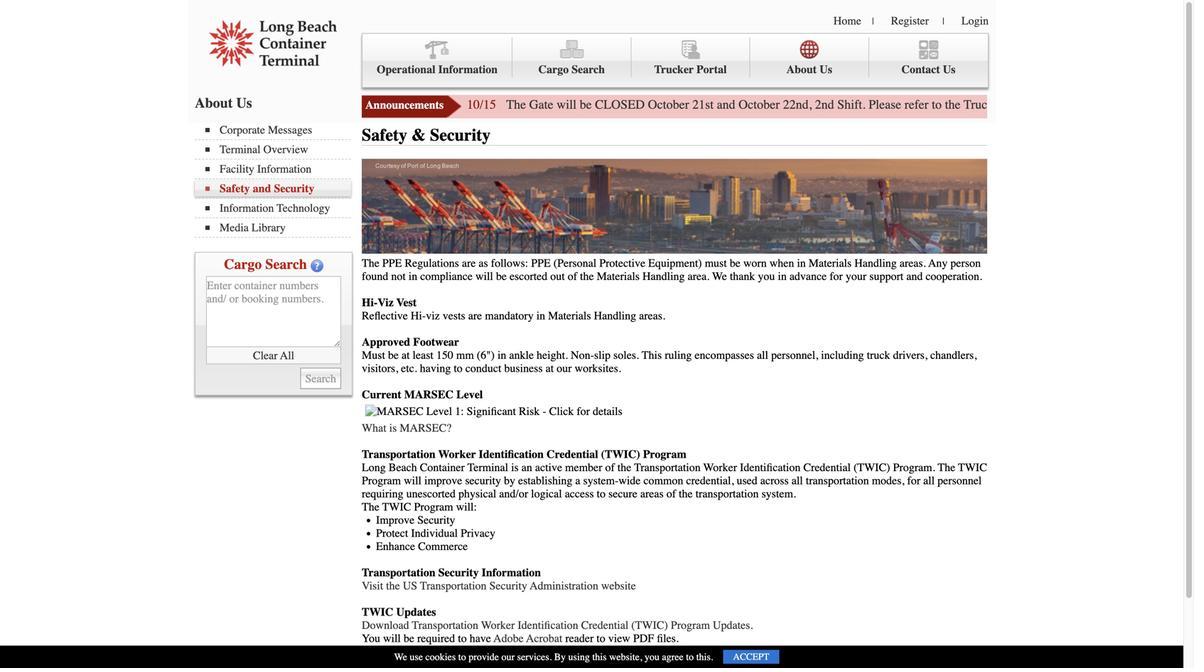 Task type: describe. For each thing, give the bounding box(es) containing it.
1 horizontal spatial the
[[507, 97, 526, 112]]

must
[[362, 349, 385, 362]]

2 horizontal spatial worker
[[704, 461, 738, 474]]

member
[[565, 461, 603, 474]]

identification up the system.
[[740, 461, 801, 474]]

what is marsec?
[[362, 422, 452, 435]]

updates
[[396, 606, 436, 619]]

current marsec level
[[362, 388, 483, 402]]

2 horizontal spatial materials
[[809, 257, 852, 270]]

will inside ​​​​​the ppe regulations are as follows: ppe (personal protective equipment) must be worn when in materials handling areas. any person found not in compliance will be escorted out of the materials handling area. we thank you in advance for your support and cooperation.
[[476, 270, 494, 283]]

corporate
[[220, 123, 265, 137]]

refer
[[905, 97, 929, 112]]

when
[[770, 257, 795, 270]]

safety and security link
[[206, 182, 351, 195]]

this
[[593, 652, 607, 663]]

(personal
[[554, 257, 597, 270]]

thank
[[730, 270, 756, 283]]

1 october from the left
[[648, 97, 690, 112]]

0 horizontal spatial we
[[394, 652, 407, 663]]

and inside ​​​​​the ppe regulations are as follows: ppe (personal protective equipment) must be worn when in materials handling areas. any person found not in compliance will be escorted out of the materials handling area. we thank you in advance for your support and cooperation.
[[907, 270, 923, 283]]

will inside transportation worker identification credential (twic) program long beach container terminal is an active member of the transportation worker identification credential (twic) program. the twic program will improve security by establishing a system-wide common credential, used across all transportation modes, for all personnel requiring unescorted physical and/or logical access to secure areas of the transportation system. the twic program will:
[[404, 474, 422, 488]]

this
[[642, 349, 662, 362]]

information technology link
[[206, 202, 351, 215]]

the up secure on the bottom right
[[618, 461, 632, 474]]

individual
[[411, 527, 458, 540]]

agree
[[662, 652, 684, 663]]

escorted
[[510, 270, 548, 283]]

0 horizontal spatial hi-
[[362, 296, 378, 309]]

the left truck
[[946, 97, 961, 112]]

10/15
[[467, 97, 496, 112]]

transportation down 'what is marsec?'
[[362, 448, 436, 461]]

truck
[[964, 97, 994, 112]]

credential up a
[[547, 448, 599, 461]]

twic updates download transportation worker identification credential (twic) program updates. you will be required to have adobe acrobat reader to view pdf files.​
[[362, 606, 753, 646]]

the right areas
[[679, 488, 693, 501]]

1 horizontal spatial and
[[717, 97, 736, 112]]

are inside hi-viz vest reflective hi-viz vests are mandatory in materials handling areas.
[[469, 309, 482, 323]]

1 horizontal spatial all
[[792, 474, 804, 488]]

2 horizontal spatial for
[[1111, 97, 1126, 112]]

to left have
[[458, 632, 467, 646]]

slip
[[595, 349, 611, 362]]

0 horizontal spatial is
[[390, 422, 397, 435]]

program up common
[[644, 448, 687, 461]]

library
[[252, 221, 286, 234]]

transportation down commerce
[[420, 580, 487, 593]]

including
[[822, 349, 865, 362]]

twic inside twic updates download transportation worker identification credential (twic) program updates. you will be required to have adobe acrobat reader to view pdf files.​
[[362, 606, 394, 619]]

system.
[[762, 488, 797, 501]]

0 horizontal spatial us
[[236, 95, 252, 111]]

any
[[929, 257, 948, 270]]

are inside ​​​​​the ppe regulations are as follows: ppe (personal protective equipment) must be worn when in materials handling areas. any person found not in compliance will be escorted out of the materials handling area. we thank you in advance for your support and cooperation.
[[462, 257, 476, 270]]

long
[[362, 461, 386, 474]]

22nd,
[[784, 97, 812, 112]]

(twic) inside twic updates download transportation worker identification credential (twic) program updates. you will be required to have adobe acrobat reader to view pdf files.​
[[632, 619, 668, 632]]

truck
[[867, 349, 891, 362]]

non-
[[571, 349, 595, 362]]

by
[[555, 652, 566, 663]]

0 vertical spatial twic
[[959, 461, 988, 474]]

accept
[[734, 652, 770, 663]]

web
[[1059, 97, 1081, 112]]

current
[[362, 388, 402, 402]]

transportation down enhance
[[362, 567, 436, 580]]

0 horizontal spatial cargo
[[224, 256, 262, 273]]

messages
[[268, 123, 312, 137]]

register
[[892, 14, 930, 27]]

1 vertical spatial of
[[606, 461, 615, 474]]

0 horizontal spatial worker
[[439, 448, 476, 461]]

this.
[[697, 652, 714, 663]]

adobe acrobat link
[[494, 632, 563, 646]]

areas. inside ​​​​​the ppe regulations are as follows: ppe (personal protective equipment) must be worn when in materials handling areas. any person found not in compliance will be escorted out of the materials handling area. we thank you in advance for your support and cooperation.
[[900, 257, 926, 270]]

website,
[[610, 652, 643, 663]]

compliance
[[421, 270, 473, 283]]

accept button
[[724, 650, 780, 664]]

register link
[[892, 14, 930, 27]]

pdf
[[634, 632, 654, 646]]

conduct
[[466, 362, 502, 375]]

safety & security
[[362, 126, 491, 145]]

an
[[522, 461, 533, 474]]

ankle
[[510, 349, 534, 362]]

terminal inside transportation worker identification credential (twic) program long beach container terminal is an active member of the transportation worker identification credential (twic) program. the twic program will improve security by establishing a system-wide common credential, used across all transportation modes, for all personnel requiring unescorted physical and/or logical access to secure areas of the transportation system. the twic program will:
[[468, 461, 509, 474]]

about inside "link"
[[787, 63, 817, 76]]

information down overview
[[257, 163, 312, 176]]

technology
[[277, 202, 330, 215]]

to left view
[[597, 632, 606, 646]]

be inside approved footwear must be at least 150 mm (6") in ankle height. non-slip soles. this ruling encompasses all personnel, including truck drivers, chandlers, visitors, etc. having to conduct business at our worksites.
[[388, 349, 399, 362]]

we inside ​​​​​the ppe regulations are as follows: ppe (personal protective equipment) must be worn when in materials handling areas. any person found not in compliance will be escorted out of the materials handling area. we thank you in advance for your support and cooperation.
[[713, 270, 727, 283]]

access
[[565, 488, 594, 501]]

2 | from the left
[[943, 16, 945, 27]]

areas
[[641, 488, 664, 501]]

regulations
[[405, 257, 459, 270]]

security
[[465, 474, 501, 488]]

approved footwear must be at least 150 mm (6") in ankle height. non-slip soles. this ruling encompasses all personnel, including truck drivers, chandlers, visitors, etc. having to conduct business at our worksites.
[[362, 336, 977, 375]]

menu bar containing corporate messages
[[195, 122, 358, 238]]

safety inside "corporate messages terminal overview facility information safety and security information technology media library"
[[220, 182, 250, 195]]

(twic) left program.
[[854, 461, 891, 474]]

mm
[[457, 349, 474, 362]]

contact
[[902, 63, 941, 76]]

found
[[362, 270, 389, 283]]

download transportation worker identification credential (twic) program updates. link
[[362, 619, 753, 632]]

2 horizontal spatial handling
[[855, 257, 897, 270]]

as
[[479, 257, 488, 270]]

security down commerce
[[439, 567, 479, 580]]

menu bar containing operational information
[[362, 33, 989, 88]]

page
[[1084, 97, 1108, 112]]

0 vertical spatial search
[[572, 63, 605, 76]]

worn
[[744, 257, 767, 270]]

will:
[[456, 501, 477, 514]]

the inside ​​​​​the ppe regulations are as follows: ppe (personal protective equipment) must be worn when in materials handling areas. any person found not in compliance will be escorted out of the materials handling area. we thank you in advance for your support and cooperation.
[[580, 270, 594, 283]]

1 horizontal spatial transportation
[[806, 474, 870, 488]]

equipment)
[[649, 257, 702, 270]]

2nd
[[816, 97, 835, 112]]

2 october from the left
[[739, 97, 780, 112]]

required
[[417, 632, 455, 646]]

contact us link
[[870, 37, 989, 77]]

program up improve
[[362, 474, 401, 488]]

portal
[[697, 63, 727, 76]]

corporate messages terminal overview facility information safety and security information technology media library
[[220, 123, 330, 234]]

all inside approved footwear must be at least 150 mm (6") in ankle height. non-slip soles. this ruling encompasses all personnel, including truck drivers, chandlers, visitors, etc. having to conduct business at our worksites.
[[757, 349, 769, 362]]

0 vertical spatial cargo
[[539, 63, 569, 76]]

administration
[[530, 580, 599, 593]]

credential,
[[687, 474, 734, 488]]

marsec level 1: significant risk - click for details image
[[366, 405, 623, 418]]

have
[[470, 632, 491, 646]]

download
[[362, 619, 409, 632]]

1 vertical spatial twic
[[382, 501, 411, 514]]

in right "when"
[[798, 257, 806, 270]]

contact us
[[902, 63, 956, 76]]

credential inside twic updates download transportation worker identification credential (twic) program updates. you will be required to have adobe acrobat reader to view pdf files.​
[[582, 619, 629, 632]]

trucker portal
[[655, 63, 727, 76]]

150
[[437, 349, 454, 362]]

modes,
[[872, 474, 905, 488]]

security inside improve security protect individual privacy enhance commerce
[[418, 514, 456, 527]]

1 vertical spatial our
[[502, 652, 515, 663]]

transportation worker identification credential (twic) program long beach container terminal is an active member of the transportation worker identification credential (twic) program. the twic program will improve security by establishing a system-wide common credential, used across all transportation modes, for all personnel requiring unescorted physical and/or logical access to secure areas of the transportation system. the twic program will:
[[362, 448, 988, 514]]

10/15 the gate will be closed october 21st and october 22nd, 2nd shift. please refer to the truck gate hours web page for further gate d
[[467, 97, 1195, 112]]

credential right across on the bottom right of page
[[804, 461, 851, 474]]

mandatory
[[485, 309, 534, 323]]

1 horizontal spatial safety
[[362, 126, 408, 145]]

enhance
[[376, 540, 415, 553]]

transportation inside twic updates download transportation worker identification credential (twic) program updates. you will be required to have adobe acrobat reader to view pdf files.​
[[412, 619, 479, 632]]

program up the individual
[[414, 501, 453, 514]]

to right refer
[[932, 97, 942, 112]]

areas. inside hi-viz vest reflective hi-viz vests are mandatory in materials handling areas.
[[639, 309, 666, 323]]

2 vertical spatial of
[[667, 488, 676, 501]]

1 ppe from the left
[[383, 257, 402, 270]]

commerce
[[418, 540, 468, 553]]

provide
[[469, 652, 499, 663]]



Task type: vqa. For each thing, say whether or not it's contained in the screenshot.
'Vessel' COLUMN HEADER
no



Task type: locate. For each thing, give the bounding box(es) containing it.
for left the your
[[830, 270, 843, 283]]

and right 21st on the top of page
[[717, 97, 736, 112]]

1 horizontal spatial our
[[557, 362, 572, 375]]

physical
[[459, 488, 497, 501]]

encompasses
[[695, 349, 755, 362]]

to left secure on the bottom right
[[597, 488, 606, 501]]

transportation up cookies at bottom left
[[412, 619, 479, 632]]

materials right (personal
[[597, 270, 640, 283]]

1 vertical spatial menu bar
[[195, 122, 358, 238]]

handling left area.
[[643, 270, 685, 283]]

0 horizontal spatial safety
[[220, 182, 250, 195]]

are right vests
[[469, 309, 482, 323]]

for right modes,
[[908, 474, 921, 488]]

about us up 22nd,
[[787, 63, 833, 76]]

you right 'thank'
[[758, 270, 776, 283]]

for right the "page"
[[1111, 97, 1126, 112]]

terminal down corporate
[[220, 143, 261, 156]]

acrobat
[[527, 632, 563, 646]]

ruling
[[665, 349, 692, 362]]

will right you
[[383, 632, 401, 646]]

0 horizontal spatial and
[[253, 182, 271, 195]]

0 vertical spatial is
[[390, 422, 397, 435]]

login
[[962, 14, 989, 27]]

0 horizontal spatial about us
[[195, 95, 252, 111]]

protect
[[376, 527, 408, 540]]

0 vertical spatial of
[[568, 270, 578, 283]]

to inside approved footwear must be at least 150 mm (6") in ankle height. non-slip soles. this ruling encompasses all personnel, including truck drivers, chandlers, visitors, etc. having to conduct business at our worksites.
[[454, 362, 463, 375]]

about us up corporate
[[195, 95, 252, 111]]

1 horizontal spatial areas.
[[900, 257, 926, 270]]

1 vertical spatial cargo
[[224, 256, 262, 273]]

all left personnel
[[924, 474, 935, 488]]

area.
[[688, 270, 710, 283]]

0 vertical spatial the
[[507, 97, 526, 112]]

ppe right follows:
[[531, 257, 551, 270]]

information inside transportation security information visit the us transportation security administration website
[[482, 567, 541, 580]]

1 vertical spatial are
[[469, 309, 482, 323]]

program up this.
[[671, 619, 710, 632]]

terminal inside "corporate messages terminal overview facility information safety and security information technology media library"
[[220, 143, 261, 156]]

level
[[457, 388, 483, 402]]

to left provide
[[459, 652, 466, 663]]

unescorted
[[407, 488, 456, 501]]

​​​​​the ppe regulations are as follows: ppe (personal protective equipment) must be worn when in materials handling areas. any person found not in compliance will be escorted out of the materials handling area. we thank you in advance for your support and cooperation.
[[362, 257, 983, 283]]

in inside hi-viz vest reflective hi-viz vests are mandatory in materials handling areas.
[[537, 309, 546, 323]]

us
[[403, 580, 418, 593]]

in inside approved footwear must be at least 150 mm (6") in ankle height. non-slip soles. this ruling encompasses all personnel, including truck drivers, chandlers, visitors, etc. having to conduct business at our worksites.
[[498, 349, 507, 362]]

0 horizontal spatial gate
[[530, 97, 554, 112]]

safety left the &
[[362, 126, 408, 145]]

you inside ​​​​​the ppe regulations are as follows: ppe (personal protective equipment) must be worn when in materials handling areas. any person found not in compliance will be escorted out of the materials handling area. we thank you in advance for your support and cooperation.
[[758, 270, 776, 283]]

0 horizontal spatial handling
[[594, 309, 637, 323]]

0 horizontal spatial at
[[402, 349, 410, 362]]

1 vertical spatial search
[[266, 256, 307, 273]]

twic down the 'visit'
[[362, 606, 394, 619]]

information
[[439, 63, 498, 76], [257, 163, 312, 176], [220, 202, 274, 215], [482, 567, 541, 580]]

gate right truck
[[998, 97, 1022, 112]]

hours
[[1025, 97, 1056, 112]]

are left as
[[462, 257, 476, 270]]

transportation up areas
[[635, 461, 701, 474]]

handling up soles.
[[594, 309, 637, 323]]

terminal overview link
[[206, 143, 351, 156]]

at left least
[[402, 349, 410, 362]]

trucker portal link
[[632, 37, 751, 77]]

we use cookies to provide our services. by using this website, you agree to this.
[[394, 652, 714, 663]]

1 vertical spatial terminal
[[468, 461, 509, 474]]

0 horizontal spatial terminal
[[220, 143, 261, 156]]

&
[[412, 126, 426, 145]]

search down media library link
[[266, 256, 307, 273]]

files.​
[[657, 632, 679, 646]]

0 horizontal spatial cargo search
[[224, 256, 307, 273]]

0 horizontal spatial the
[[362, 501, 380, 514]]

media
[[220, 221, 249, 234]]

in left advance
[[778, 270, 787, 283]]

1 vertical spatial we
[[394, 652, 407, 663]]

to right 150
[[454, 362, 463, 375]]

security
[[430, 126, 491, 145], [274, 182, 315, 195], [418, 514, 456, 527], [439, 567, 479, 580], [490, 580, 528, 593]]

us for 'about us' "link"
[[820, 63, 833, 76]]

materials down out
[[548, 309, 591, 323]]

0 horizontal spatial of
[[568, 270, 578, 283]]

2 vertical spatial twic
[[362, 606, 394, 619]]

0 vertical spatial and
[[717, 97, 736, 112]]

identification
[[479, 448, 544, 461], [740, 461, 801, 474], [518, 619, 579, 632]]

october left 22nd,
[[739, 97, 780, 112]]

to inside transportation worker identification credential (twic) program long beach container terminal is an active member of the transportation worker identification credential (twic) program. the twic program will improve security by establishing a system-wide common credential, used across all transportation modes, for all personnel requiring unescorted physical and/or logical access to secure areas of the transportation system. the twic program will:
[[597, 488, 606, 501]]

information up media
[[220, 202, 274, 215]]

​​​​​the
[[362, 257, 380, 270]]

security down 10/15 at the left of the page
[[430, 126, 491, 145]]

transportation security information visit the us transportation security administration website
[[362, 567, 636, 593]]

all left personnel,
[[757, 349, 769, 362]]

0 horizontal spatial search
[[266, 256, 307, 273]]

further
[[1129, 97, 1164, 112]]

cargo search link
[[513, 37, 632, 77]]

our left worksites.
[[557, 362, 572, 375]]

0 vertical spatial terminal
[[220, 143, 261, 156]]

2 horizontal spatial the
[[938, 461, 956, 474]]

media library link
[[206, 221, 351, 234]]

1 horizontal spatial search
[[572, 63, 605, 76]]

terminal up physical
[[468, 461, 509, 474]]

identification up we use cookies to provide our services. by using this website, you agree to this.
[[518, 619, 579, 632]]

reader
[[566, 632, 594, 646]]

we left the use
[[394, 652, 407, 663]]

1 horizontal spatial for
[[908, 474, 921, 488]]

for inside ​​​​​the ppe regulations are as follows: ppe (personal protective equipment) must be worn when in materials handling areas. any person found not in compliance will be escorted out of the materials handling area. we thank you in advance for your support and cooperation.
[[830, 270, 843, 283]]

use
[[410, 652, 423, 663]]

is right what
[[390, 422, 397, 435]]

worker inside twic updates download transportation worker identification credential (twic) program updates. you will be required to have adobe acrobat reader to view pdf files.​
[[481, 619, 515, 632]]

1 vertical spatial cargo search
[[224, 256, 307, 273]]

about up 22nd,
[[787, 63, 817, 76]]

2 ppe from the left
[[531, 257, 551, 270]]

business
[[505, 362, 543, 375]]

all
[[757, 349, 769, 362], [792, 474, 804, 488], [924, 474, 935, 488]]

about up corporate
[[195, 95, 233, 111]]

security down unescorted
[[418, 514, 456, 527]]

0 horizontal spatial our
[[502, 652, 515, 663]]

the right 10/15 at the left of the page
[[507, 97, 526, 112]]

1 vertical spatial safety
[[220, 182, 250, 195]]

be inside twic updates download transportation worker identification credential (twic) program updates. you will be required to have adobe acrobat reader to view pdf files.​
[[404, 632, 415, 646]]

1 horizontal spatial of
[[606, 461, 615, 474]]

2 gate from the left
[[998, 97, 1022, 112]]

for inside transportation worker identification credential (twic) program long beach container terminal is an active member of the transportation worker identification credential (twic) program. the twic program will improve security by establishing a system-wide common credential, used across all transportation modes, for all personnel requiring unescorted physical and/or logical access to secure areas of the transportation system. the twic program will:
[[908, 474, 921, 488]]

menu bar
[[362, 33, 989, 88], [195, 122, 358, 238]]

is
[[390, 422, 397, 435], [511, 461, 519, 474]]

2 horizontal spatial and
[[907, 270, 923, 283]]

about us
[[787, 63, 833, 76], [195, 95, 252, 111]]

us inside "link"
[[944, 63, 956, 76]]

about us inside "link"
[[787, 63, 833, 76]]

to left this.
[[686, 652, 694, 663]]

0 horizontal spatial all
[[757, 349, 769, 362]]

and down facility information link
[[253, 182, 271, 195]]

handling
[[855, 257, 897, 270], [643, 270, 685, 283], [594, 309, 637, 323]]

announcements
[[366, 99, 444, 112]]

hi-viz vest reflective hi-viz vests are mandatory in materials handling areas.
[[362, 296, 666, 323]]

1 horizontal spatial menu bar
[[362, 33, 989, 88]]

1 vertical spatial and
[[253, 182, 271, 195]]

1 horizontal spatial cargo search
[[539, 63, 605, 76]]

1 horizontal spatial terminal
[[468, 461, 509, 474]]

2 horizontal spatial of
[[667, 488, 676, 501]]

hi- down found
[[362, 296, 378, 309]]

areas. up this
[[639, 309, 666, 323]]

view
[[609, 632, 631, 646]]

1 | from the left
[[873, 16, 875, 27]]

2 vertical spatial for
[[908, 474, 921, 488]]

program inside twic updates download transportation worker identification credential (twic) program updates. you will be required to have adobe acrobat reader to view pdf files.​
[[671, 619, 710, 632]]

of inside ​​​​​the ppe regulations are as follows: ppe (personal protective equipment) must be worn when in materials handling areas. any person found not in compliance will be escorted out of the materials handling area. we thank you in advance for your support and cooperation.
[[568, 270, 578, 283]]

areas.
[[900, 257, 926, 270], [639, 309, 666, 323]]

approved
[[362, 336, 411, 349]]

ppe right ​​​​​the
[[383, 257, 402, 270]]

areas. left the any
[[900, 257, 926, 270]]

establishing
[[518, 474, 573, 488]]

1 gate from the left
[[530, 97, 554, 112]]

viz
[[378, 296, 394, 309]]

all right across on the bottom right of page
[[792, 474, 804, 488]]

twic up protect
[[382, 501, 411, 514]]

cookies
[[426, 652, 456, 663]]

clear all button
[[206, 347, 341, 365]]

protective
[[600, 257, 646, 270]]

| left login
[[943, 16, 945, 27]]

across
[[761, 474, 789, 488]]

will down cargo search link
[[557, 97, 577, 112]]

drivers,
[[894, 349, 928, 362]]

us for "contact us" "link"
[[944, 63, 956, 76]]

facility
[[220, 163, 255, 176]]

adobe
[[494, 632, 524, 646]]

0 horizontal spatial about
[[195, 95, 233, 111]]

is left an
[[511, 461, 519, 474]]

reflective
[[362, 309, 408, 323]]

about us link
[[751, 37, 870, 77]]

in right (6")
[[498, 349, 507, 362]]

0 vertical spatial for
[[1111, 97, 1126, 112]]

will inside twic updates download transportation worker identification credential (twic) program updates. you will be required to have adobe acrobat reader to view pdf files.​
[[383, 632, 401, 646]]

identification inside twic updates download transportation worker identification credential (twic) program updates. you will be required to have adobe acrobat reader to view pdf files.​
[[518, 619, 579, 632]]

be
[[580, 97, 592, 112], [730, 257, 741, 270], [496, 270, 507, 283], [388, 349, 399, 362], [404, 632, 415, 646]]

beach
[[389, 461, 417, 474]]

(6")
[[477, 349, 495, 362]]

materials
[[809, 257, 852, 270], [597, 270, 640, 283], [548, 309, 591, 323]]

1 horizontal spatial handling
[[643, 270, 685, 283]]

worksites.
[[575, 362, 622, 375]]

2 vertical spatial the
[[362, 501, 380, 514]]

1 vertical spatial you
[[645, 652, 660, 663]]

using
[[569, 652, 590, 663]]

0 vertical spatial you
[[758, 270, 776, 283]]

information down privacy
[[482, 567, 541, 580]]

will
[[557, 97, 577, 112], [476, 270, 494, 283], [404, 474, 422, 488], [383, 632, 401, 646]]

identification up by
[[479, 448, 544, 461]]

1 horizontal spatial about us
[[787, 63, 833, 76]]

cargo search up closed
[[539, 63, 605, 76]]

1 vertical spatial the
[[938, 461, 956, 474]]

security up adobe
[[490, 580, 528, 593]]

handling inside hi-viz vest reflective hi-viz vests are mandatory in materials handling areas.
[[594, 309, 637, 323]]

you
[[758, 270, 776, 283], [645, 652, 660, 663]]

1 horizontal spatial hi-
[[411, 309, 426, 323]]

0 vertical spatial menu bar
[[362, 33, 989, 88]]

0 vertical spatial about us
[[787, 63, 833, 76]]

0 horizontal spatial you
[[645, 652, 660, 663]]

credential up this
[[582, 619, 629, 632]]

search
[[572, 63, 605, 76], [266, 256, 307, 273]]

0 vertical spatial are
[[462, 257, 476, 270]]

us up 2nd
[[820, 63, 833, 76]]

0 horizontal spatial transportation
[[696, 488, 759, 501]]

(twic) right view
[[632, 619, 668, 632]]

0 vertical spatial safety
[[362, 126, 408, 145]]

1 horizontal spatial we
[[713, 270, 727, 283]]

0 horizontal spatial october
[[648, 97, 690, 112]]

1 horizontal spatial |
[[943, 16, 945, 27]]

1 horizontal spatial materials
[[597, 270, 640, 283]]

1 vertical spatial about us
[[195, 95, 252, 111]]

| right home link
[[873, 16, 875, 27]]

what
[[362, 422, 387, 435]]

0 horizontal spatial menu bar
[[195, 122, 358, 238]]

improve security protect individual privacy enhance commerce
[[376, 514, 496, 553]]

materials inside hi-viz vest reflective hi-viz vests are mandatory in materials handling areas.
[[548, 309, 591, 323]]

1 horizontal spatial october
[[739, 97, 780, 112]]

security up technology
[[274, 182, 315, 195]]

security inside "corporate messages terminal overview facility information safety and security information technology media library"
[[274, 182, 315, 195]]

the inside transportation security information visit the us transportation security administration website
[[386, 580, 400, 593]]

and left the any
[[907, 270, 923, 283]]

1 horizontal spatial is
[[511, 461, 519, 474]]

in right not
[[409, 270, 418, 283]]

transportation left across on the bottom right of page
[[696, 488, 759, 501]]

in right mandatory
[[537, 309, 546, 323]]

credential
[[547, 448, 599, 461], [804, 461, 851, 474], [582, 619, 629, 632]]

2 horizontal spatial us
[[944, 63, 956, 76]]

search up closed
[[572, 63, 605, 76]]

will right compliance
[[476, 270, 494, 283]]

1 horizontal spatial ppe
[[531, 257, 551, 270]]

handling left the any
[[855, 257, 897, 270]]

soles.
[[614, 349, 639, 362]]

Enter container numbers and/ or booking numbers.  text field
[[206, 276, 341, 347]]

twic right program.
[[959, 461, 988, 474]]

viz
[[426, 309, 440, 323]]

a
[[576, 474, 581, 488]]

the up protect
[[362, 501, 380, 514]]

logical
[[531, 488, 562, 501]]

october left 21st on the top of page
[[648, 97, 690, 112]]

clear all
[[253, 349, 295, 362]]

safety down facility at top
[[220, 182, 250, 195]]

improve
[[376, 514, 415, 527]]

1 horizontal spatial cargo
[[539, 63, 569, 76]]

for
[[1111, 97, 1126, 112], [830, 270, 843, 283], [908, 474, 921, 488]]

operational
[[377, 63, 436, 76]]

0 horizontal spatial for
[[830, 270, 843, 283]]

will left improve
[[404, 474, 422, 488]]

0 horizontal spatial ppe
[[383, 257, 402, 270]]

0 vertical spatial we
[[713, 270, 727, 283]]

information up 10/15 at the left of the page
[[439, 63, 498, 76]]

1 vertical spatial is
[[511, 461, 519, 474]]

our inside approved footwear must be at least 150 mm (6") in ankle height. non-slip soles. this ruling encompasses all personnel, including truck drivers, chandlers, visitors, etc. having to conduct business at our worksites.
[[557, 362, 572, 375]]

0 vertical spatial cargo search
[[539, 63, 605, 76]]

worker left across on the bottom right of page
[[704, 461, 738, 474]]

visitors,
[[362, 362, 398, 375]]

worker up provide
[[481, 619, 515, 632]]

height.
[[537, 349, 568, 362]]

the right out
[[580, 270, 594, 283]]

us inside "link"
[[820, 63, 833, 76]]

1 horizontal spatial at
[[546, 362, 554, 375]]

1 horizontal spatial about
[[787, 63, 817, 76]]

1 vertical spatial for
[[830, 270, 843, 283]]

privacy
[[461, 527, 496, 540]]

2 horizontal spatial all
[[924, 474, 935, 488]]

updates.
[[713, 619, 753, 632]]

cooperation.
[[926, 270, 983, 283]]

0 horizontal spatial |
[[873, 16, 875, 27]]

gate
[[1168, 97, 1189, 112]]

(twic) up "wide"
[[601, 448, 641, 461]]

us up corporate
[[236, 95, 252, 111]]

overview
[[264, 143, 308, 156]]

we right area.
[[713, 270, 727, 283]]

october
[[648, 97, 690, 112], [739, 97, 780, 112]]

login link
[[962, 14, 989, 27]]

of right areas
[[667, 488, 676, 501]]

gate down cargo search link
[[530, 97, 554, 112]]

1 horizontal spatial worker
[[481, 619, 515, 632]]

the left us
[[386, 580, 400, 593]]

you down pdf in the bottom right of the page
[[645, 652, 660, 663]]

2 vertical spatial and
[[907, 270, 923, 283]]

is inside transportation worker identification credential (twic) program long beach container terminal is an active member of the transportation worker identification credential (twic) program. the twic program will improve security by establishing a system-wide common credential, used across all transportation modes, for all personnel requiring unescorted physical and/or logical access to secure areas of the transportation system. the twic program will:
[[511, 461, 519, 474]]

None submit
[[300, 368, 341, 389]]

0 vertical spatial about
[[787, 63, 817, 76]]

our down adobe
[[502, 652, 515, 663]]

must
[[705, 257, 727, 270]]

and inside "corporate messages terminal overview facility information safety and security information technology media library"
[[253, 182, 271, 195]]

1 horizontal spatial you
[[758, 270, 776, 283]]

0 vertical spatial areas.
[[900, 257, 926, 270]]

0 vertical spatial our
[[557, 362, 572, 375]]



